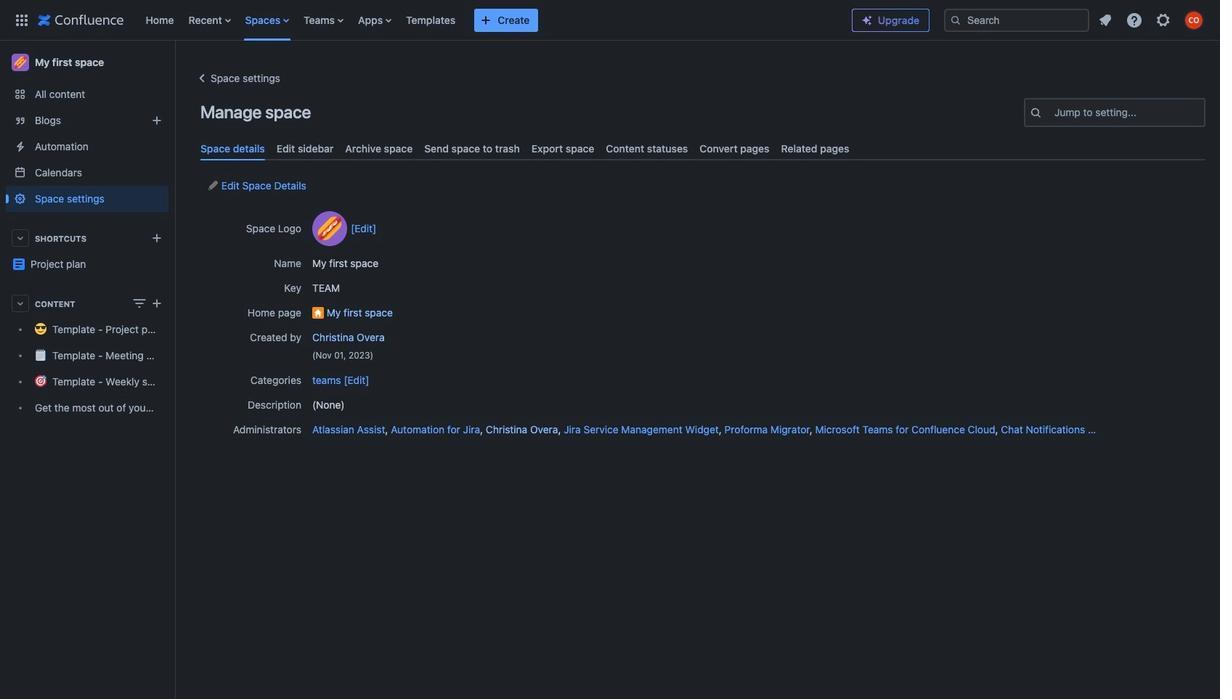 Task type: vqa. For each thing, say whether or not it's contained in the screenshot.
tree
yes



Task type: locate. For each thing, give the bounding box(es) containing it.
collapse sidebar image
[[158, 48, 190, 77]]

search image
[[950, 14, 962, 26]]

edit image
[[207, 180, 219, 192]]

help icon image
[[1126, 11, 1144, 29]]

0 horizontal spatial list
[[138, 0, 841, 40]]

None search field
[[945, 8, 1090, 32]]

create image
[[148, 295, 166, 312]]

add shortcut image
[[148, 230, 166, 247]]

banner
[[0, 0, 1221, 44]]

Search settings text field
[[1055, 105, 1058, 120]]

create a blog image
[[148, 112, 166, 129]]

settings icon image
[[1155, 11, 1173, 29]]

1 horizontal spatial list
[[1093, 7, 1212, 33]]

space element
[[0, 41, 174, 700]]

confluence image
[[38, 11, 124, 29], [38, 11, 124, 29]]

list
[[138, 0, 841, 40], [1093, 7, 1212, 33]]

notification icon image
[[1097, 11, 1115, 29]]

tab list
[[195, 137, 1212, 161]]

tree
[[6, 317, 169, 421]]

main content
[[174, 41, 1221, 55]]

change view image
[[131, 295, 148, 312]]



Task type: describe. For each thing, give the bounding box(es) containing it.
global element
[[9, 0, 841, 40]]

template - project plan image
[[13, 259, 25, 270]]

space logo image
[[312, 212, 347, 246]]

appswitcher icon image
[[13, 11, 31, 29]]

Search field
[[945, 8, 1090, 32]]

list for appswitcher icon
[[138, 0, 841, 40]]

tree inside space element
[[6, 317, 169, 421]]

list for premium image at right top
[[1093, 7, 1212, 33]]

premium image
[[862, 15, 873, 26]]



